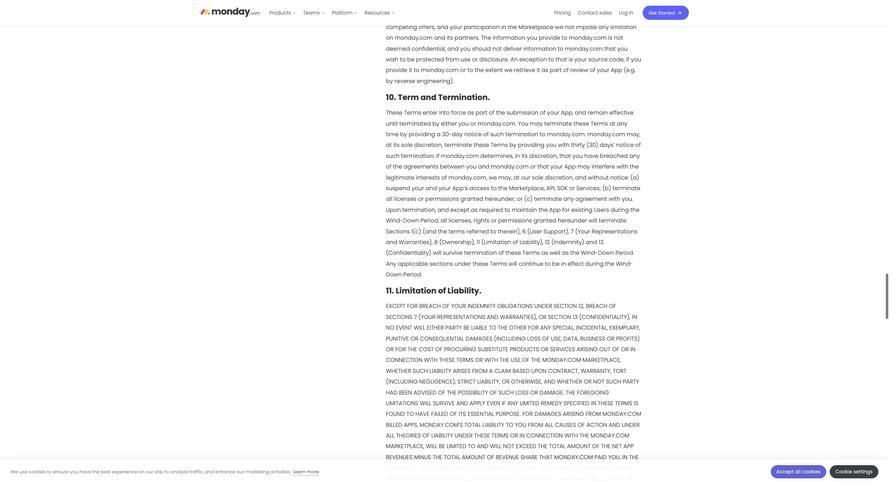 Task type: describe. For each thing, give the bounding box(es) containing it.
0 horizontal spatial is
[[569, 55, 573, 64]]

these down (limitation
[[506, 249, 521, 257]]

of down that
[[539, 464, 546, 472]]

ensure
[[53, 468, 69, 475]]

2 horizontal spatial its
[[522, 152, 528, 160]]

cookie settings
[[836, 469, 873, 475]]

effective
[[610, 109, 634, 117]]

and up preceding
[[477, 443, 489, 451]]

special,
[[553, 324, 575, 332]]

‎7
[[571, 227, 574, 236]]

the inside dialog
[[92, 468, 100, 475]]

0 vertical spatial limited
[[520, 399, 540, 408]]

monday.com up 'action.'
[[554, 453, 593, 462]]

as inside we are continually developing our offers, directly and through our partners and vendors. you understand and agree that we may develop similar functionality to your app or make competing offers, and your participation in the marketplace will not impose any limitation on monday.com and its partners. the information you provide to monday.com is not deemed confidential, and you should not deliver information to monday.com that you wish to be protected from use or disclosure. an exception to that is your source code, if you provide it to monday.com or to the extent we retrieve it as part of review of your app (e.g. by reverse engineering).
[[542, 66, 549, 74]]

1 horizontal spatial is
[[608, 34, 613, 42]]

terms down (limitation
[[490, 260, 507, 268]]

of left use,
[[542, 335, 550, 343]]

1 horizontal spatial may
[[530, 120, 543, 128]]

that right "exception"
[[556, 55, 567, 64]]

0 horizontal spatial (including
[[386, 378, 418, 386]]

0 horizontal spatial termination
[[464, 249, 497, 257]]

0 horizontal spatial whether
[[386, 367, 411, 375]]

terms
[[449, 227, 465, 236]]

period,
[[421, 217, 439, 225]]

0 vertical spatial with
[[558, 141, 570, 149]]

list containing products
[[266, 0, 399, 26]]

that up the code,
[[605, 45, 616, 53]]

the down app
[[629, 453, 639, 462]]

by up a
[[433, 120, 440, 128]]

0 vertical spatial liability
[[430, 367, 452, 375]]

‎1‎(c)
[[411, 227, 421, 236]]

1 vertical spatial be
[[439, 443, 445, 451]]

1 vertical spatial discretion,
[[529, 152, 558, 160]]

we use cookies to ensure you have the best experience on our site, to analyze traffic, and enhance our marketing activities. learn more
[[11, 468, 319, 475]]

these
[[386, 109, 403, 117]]

enter
[[423, 109, 438, 117]]

or down punitive
[[386, 345, 394, 354]]

of right theories
[[423, 432, 430, 440]]

(confidentiality)
[[386, 249, 432, 257]]

from
[[446, 55, 459, 64]]

hereunder;
[[485, 195, 516, 203]]

from left a
[[472, 367, 488, 375]]

1 horizontal spatial with
[[485, 356, 498, 364]]

13 inside 'these terms enter into force as part of the submission of your app, and remain effective until terminated by either you or monday.com. you may terminate these terms at any time by providing a 30-day notice of such termination to monday.com. monday.com may, at its sole discretion, terminate these terms by providing you with thirty (30) days' notice of such termination. if monday.com determines, in its discretion, that you have breached any of the agreements between you and monday.com or that your app may interfere with the legitimate interests of monday.com, we may, at our sole discretion, and without notice: (a) suspend your and your app's access to the marketplace, api, sdk or services; (b) terminate all licenses or permissions granted hereunder; or (c) terminate any agreement with you. upon termination, and except as required to maintain the app for existing users during the wind-down period, all licenses, rights or permissions granted hereunder will terminate. sections ‎1‎(c) (and the terms referred to therein), ‎6 (user support), ‎7 (your representations and warranties), ‎8 (ownership), 11 (limitation of liability), 12 (indemnity) and 13 (confidentiality) will survive termination of these terms as well as the wind-down period. any applicable sections under these terms will continue to be in effect during the wind- down period.'
[[599, 238, 604, 246]]

terminate down app, at top right
[[545, 120, 572, 128]]

1 vertical spatial period.
[[404, 271, 422, 279]]

our up functionality
[[561, 1, 570, 10]]

2 horizontal spatial under
[[622, 421, 640, 429]]

and up from
[[448, 45, 459, 53]]

0 horizontal spatial with
[[424, 356, 438, 364]]

specified
[[564, 399, 590, 408]]

11.
[[386, 286, 394, 297]]

2 vertical spatial such
[[499, 389, 514, 397]]

2 vertical spatial these
[[474, 432, 490, 440]]

cookie settings button
[[830, 465, 879, 479]]

will up minus
[[426, 443, 438, 451]]

0 horizontal spatial all
[[386, 432, 395, 440]]

advised
[[414, 389, 437, 397]]

0 vertical spatial all
[[386, 195, 393, 203]]

until
[[386, 120, 398, 128]]

and down sections
[[386, 238, 397, 246]]

2 vertical spatial total
[[444, 453, 460, 462]]

marketplace,
[[509, 184, 545, 192]]

maintain
[[512, 206, 537, 214]]

terminated
[[399, 120, 431, 128]]

from right you
[[528, 421, 544, 429]]

your left app, at top right
[[547, 109, 560, 117]]

2 vertical spatial not
[[493, 45, 502, 53]]

0 vertical spatial section
[[554, 302, 577, 310]]

learn
[[293, 468, 306, 475]]

1 vertical spatial wind-
[[581, 249, 598, 257]]

0 horizontal spatial wind-
[[386, 217, 403, 225]]

or left services
[[541, 345, 549, 354]]

for up third
[[571, 464, 582, 472]]

our inside 'these terms enter into force as part of the submission of your app, and remain effective until terminated by either you or monday.com. you may terminate these terms at any time by providing a 30-day notice of such termination to monday.com. monday.com may, at its sole discretion, terminate these terms by providing you with thirty (30) days' notice of such termination. if monday.com determines, in its discretion, that you have breached any of the agreements between you and monday.com or that your app may interfere with the legitimate interests of monday.com, we may, at our sole discretion, and without notice: (a) suspend your and your app's access to the marketplace, api, sdk or services; (b) terminate all licenses or permissions granted hereunder; or (c) terminate any agreement with you. upon termination, and except as required to maintain the app for existing users during the wind-down period, all licenses, rights or permissions granted hereunder will terminate. sections ‎1‎(c) (and the terms referred to therein), ‎6 (user support), ‎7 (your representations and warranties), ‎8 (ownership), 11 (limitation of liability), 12 (indemnity) and 13 (confidentiality) will survive termination of these terms as well as the wind-down period. any applicable sections under these terms will continue to be in effect during the wind- down period.'
[[521, 173, 531, 182]]

damages down liable
[[466, 335, 493, 343]]

exemplary,
[[610, 324, 640, 332]]

if
[[502, 399, 506, 408]]

by right time
[[400, 130, 407, 138]]

or up foregoing on the bottom right of the page
[[584, 378, 592, 386]]

1 vertical spatial with
[[617, 163, 628, 171]]

term
[[398, 92, 419, 103]]

to right liable
[[489, 324, 496, 332]]

app up sdk
[[565, 163, 576, 171]]

get started
[[649, 9, 675, 16]]

be inside 'these terms enter into force as part of the submission of your app, and remain effective until terminated by either you or monday.com. you may terminate these terms at any time by providing a 30-day notice of such termination to monday.com. monday.com may, at its sole discretion, terminate these terms by providing you with thirty (30) days' notice of such termination. if monday.com determines, in its discretion, that you have breached any of the agreements between you and monday.com or that your app may interfere with the legitimate interests of monday.com, we may, at our sole discretion, and without notice: (a) suspend your and your app's access to the marketplace, api, sdk or services; (b) terminate all licenses or permissions granted hereunder; or (c) terminate any agreement with you. upon termination, and except as required to maintain the app for existing users during the wind-down period, all licenses, rights or permissions granted hereunder will terminate. sections ‎1‎(c) (and the terms referred to therein), ‎6 (user support), ‎7 (your representations and warranties), ‎8 (ownership), 11 (limitation of liability), 12 (indemnity) and 13 (confidentiality) will survive termination of these terms as well as the wind-down period. any applicable sections under these terms will continue to be in effect during the wind- down period.'
[[552, 260, 560, 268]]

0 horizontal spatial any
[[403, 475, 414, 483]]

twelve
[[419, 464, 439, 472]]

or down event at bottom left
[[411, 335, 419, 343]]

0 horizontal spatial notice
[[464, 130, 482, 138]]

and left agree at right
[[432, 12, 444, 20]]

the left extent
[[475, 66, 484, 74]]

or down otherwise,
[[530, 389, 538, 397]]

0 horizontal spatial not
[[503, 443, 515, 451]]

2 horizontal spatial any
[[540, 324, 551, 332]]

arising down the business
[[577, 345, 598, 354]]

1 vertical spatial section
[[548, 313, 571, 321]]

exceed
[[516, 443, 536, 451]]

the down representations
[[605, 260, 615, 268]]

will down advised
[[420, 399, 432, 408]]

had
[[386, 389, 398, 397]]

(indemnity)
[[552, 238, 584, 246]]

monday.com's
[[420, 421, 463, 429]]

tort
[[613, 367, 627, 375]]

0 vertical spatial during
[[611, 206, 629, 214]]

and up its
[[457, 399, 468, 408]]

your down interests
[[412, 184, 424, 192]]

the left net
[[601, 443, 611, 451]]

by inside we are continually developing our offers, directly and through our partners and vendors. you understand and agree that we may develop similar functionality to your app or make competing offers, and your participation in the marketplace will not impose any limitation on monday.com and its partners. the information you provide to monday.com is not deemed confidential, and you should not deliver information to monday.com that you wish to be protected from use or disclosure. an exception to that is your source code, if you provide it to monday.com or to the extent we retrieve it as part of review of your app (e.g. by reverse engineering).
[[386, 77, 393, 85]]

1 horizontal spatial (including
[[494, 335, 526, 343]]

1 horizontal spatial marketplace,
[[583, 356, 621, 364]]

0 vertical spatial these
[[439, 356, 455, 364]]

days'
[[600, 141, 615, 149]]

we for we use cookies to ensure you have the best experience on our site, to analyze traffic, and enhance our marketing activities. learn more
[[11, 468, 18, 475]]

0 horizontal spatial terms
[[457, 356, 474, 364]]

get started button
[[643, 6, 689, 20]]

been
[[399, 389, 412, 397]]

1 vertical spatial provide
[[386, 66, 407, 74]]

0 horizontal spatial other
[[415, 475, 433, 483]]

1 horizontal spatial any
[[508, 399, 518, 408]]

best
[[101, 468, 111, 475]]

and right app, at top right
[[575, 109, 586, 117]]

business
[[581, 335, 605, 343]]

you down partners.
[[460, 45, 471, 53]]

0 vertical spatial such
[[413, 367, 428, 375]]

of left liability.
[[438, 286, 446, 297]]

of right submission
[[540, 109, 546, 117]]

1 vertical spatial during
[[586, 260, 604, 268]]

that up api,
[[538, 163, 549, 171]]

the down action
[[580, 432, 589, 440]]

from up action
[[586, 410, 601, 418]]

and up confidential,
[[434, 34, 446, 42]]

products link
[[266, 7, 300, 18]]

foregoing
[[577, 389, 609, 397]]

limitation
[[396, 286, 437, 297]]

submission
[[507, 109, 539, 117]]

for down warranties), on the right bottom
[[528, 324, 539, 332]]

share
[[521, 453, 538, 462]]

1 vertical spatial notice
[[616, 141, 634, 149]]

0 horizontal spatial we
[[477, 12, 485, 20]]

marketing
[[246, 468, 269, 475]]

1 vertical spatial party
[[623, 378, 639, 386]]

survive
[[433, 399, 455, 408]]

0 horizontal spatial offers,
[[419, 23, 436, 31]]

monday.com down the is
[[603, 410, 641, 418]]

log
[[619, 9, 628, 16]]

if
[[437, 152, 440, 160]]

terminate.
[[599, 217, 628, 225]]

teams
[[303, 9, 320, 16]]

as up rights
[[471, 206, 478, 214]]

1 horizontal spatial all
[[545, 421, 554, 429]]

to down purpose.
[[506, 421, 514, 429]]

and down determines,
[[478, 163, 489, 171]]

0 vertical spatial discretion,
[[414, 141, 443, 149]]

the down revenue
[[508, 464, 518, 472]]

1 horizontal spatial such
[[491, 130, 504, 138]]

0 horizontal spatial marketplace,
[[386, 443, 425, 451]]

your up the impose
[[589, 12, 601, 20]]

2 vertical spatial liability
[[431, 432, 453, 440]]

app left for at the right of page
[[550, 206, 561, 214]]

your down agree at right
[[450, 23, 462, 31]]

1 vertical spatial these
[[598, 399, 614, 408]]

months
[[452, 464, 475, 472]]

0 vertical spatial sole
[[401, 141, 413, 149]]

of down between
[[442, 173, 447, 182]]

you left thirty
[[546, 141, 557, 149]]

causes
[[555, 421, 576, 429]]

accept all cookies button
[[771, 465, 827, 479]]

develop
[[501, 12, 523, 20]]

2 vertical spatial terms
[[492, 432, 509, 440]]

on inside we are continually developing our offers, directly and through our partners and vendors. you understand and agree that we may develop similar functionality to your app or make competing offers, and your participation in the marketplace will not impose any limitation on monday.com and its partners. the information you provide to monday.com is not deemed confidential, and you should not deliver information to monday.com that you wish to be protected from use or disclosure. an exception to that is your source code, if you provide it to monday.com or to the extent we retrieve it as part of review of your app (e.g. by reverse engineering).
[[386, 34, 393, 42]]

and up enter
[[421, 92, 437, 103]]

1 horizontal spatial offers,
[[484, 1, 501, 10]]

traffic,
[[189, 468, 203, 475]]

except
[[386, 302, 406, 310]]

0 vertical spatial connection
[[386, 356, 423, 364]]

from down course
[[386, 475, 402, 483]]

essential
[[468, 410, 494, 418]]

the up survive
[[447, 389, 457, 397]]

(and
[[423, 227, 437, 236]]

1 vertical spatial granted
[[534, 217, 556, 225]]

in down you
[[520, 432, 525, 440]]

2 vertical spatial may
[[578, 163, 590, 171]]

0 vertical spatial permissions
[[425, 195, 459, 203]]

1 horizontal spatial whether
[[557, 378, 582, 386]]

site,
[[155, 468, 163, 475]]

2 vertical spatial under
[[455, 432, 473, 440]]

(12)
[[440, 464, 450, 472]]

and inside dialog
[[205, 468, 214, 475]]

1 vertical spatial may,
[[499, 173, 512, 182]]

or down should
[[472, 55, 478, 64]]

except for breach of your indemnity obligations under section 12, breach of sections 7 (your representations and warranties), or section 13 (confidentiality), in no event will either party be liable to the other for any special, incidental, exemplary, punitive or consequential damages (including loss of use, data, business or profits) or for the cost of procuring substitute products or services arising out of or in connection with these terms or with the use of the monday.com marketplace, whether such liability arises from a claim based upon contract, warranty, tort (including negligence), strict liability, or otherwise, and whether or not such party had been advised of the possibility of such loss or damage. the foregoing limitations will survive and apply even if any limited remedy specified in these terms is found to have failed of its essential purpose. for damages arising from monday.com billed apps, monday.com's total liability to you from all causes of action and under all theories of liability under these terms or in connection with the monday.com marketplace, will be limited to and will not exceed the total amount of the net app revenues minus the total amount of revenue share that monday.com paid you, in the course of twelve (12) months preceding the cause of action. for damages arising from any other reason, including damages arising from third part
[[386, 302, 641, 484]]

the down the develop
[[508, 23, 517, 31]]

action.
[[548, 464, 570, 472]]

terms up terminated
[[404, 109, 421, 117]]

products
[[510, 345, 539, 354]]

1 vertical spatial sole
[[532, 173, 544, 182]]

either
[[441, 120, 457, 128]]

monday.com down determines,
[[491, 163, 529, 171]]

exception
[[520, 55, 547, 64]]

rights
[[474, 217, 490, 225]]

1 vertical spatial not
[[614, 34, 623, 42]]

2 vertical spatial with
[[609, 195, 621, 203]]

our right developing
[[473, 1, 482, 10]]

termination.
[[401, 152, 435, 160]]

2 horizontal spatial wind-
[[616, 260, 633, 268]]

the up legitimate
[[393, 163, 402, 171]]

to up months
[[468, 443, 476, 451]]

0 vertical spatial amount
[[567, 443, 591, 451]]

cookies for all
[[802, 469, 821, 475]]

disclosure.
[[480, 55, 509, 64]]

0 horizontal spatial party
[[446, 324, 462, 332]]

the down you.
[[631, 206, 640, 214]]

1 vertical spatial terms
[[615, 399, 633, 408]]

2 breach from the left
[[586, 302, 608, 310]]

interests
[[416, 173, 440, 182]]

the up effect
[[570, 249, 580, 257]]

11. limitation of liability.
[[386, 286, 482, 297]]

access
[[470, 184, 490, 192]]

0 vertical spatial not
[[565, 23, 575, 31]]

participation
[[464, 23, 500, 31]]

out
[[600, 345, 611, 354]]

and down (your
[[586, 238, 597, 246]]

failed
[[431, 410, 448, 418]]

in right you,
[[622, 453, 628, 462]]

1 vertical spatial providing
[[518, 141, 545, 149]]

terminate down api,
[[534, 195, 562, 203]]

damages down the remedy
[[535, 410, 561, 418]]

1 vertical spatial at
[[386, 141, 392, 149]]

monday.com logo image
[[200, 5, 260, 19]]

0 horizontal spatial limited
[[447, 443, 467, 451]]

0 vertical spatial loss
[[527, 335, 541, 343]]

through
[[537, 1, 560, 10]]

a
[[437, 130, 441, 138]]

the left submission
[[496, 109, 505, 117]]

of up (confidentiality),
[[609, 302, 616, 310]]

0 horizontal spatial monday.com.
[[478, 120, 517, 128]]

you up monday.com,
[[466, 163, 477, 171]]

that right agree at right
[[464, 12, 475, 20]]

legitimate
[[386, 173, 415, 182]]

continually
[[408, 1, 438, 10]]

the
[[481, 34, 491, 42]]

found
[[386, 410, 405, 418]]

1 horizontal spatial at
[[514, 173, 520, 182]]

1 horizontal spatial termination
[[506, 130, 538, 138]]

have inside dialog
[[80, 468, 91, 475]]

1 vertical spatial connection
[[527, 432, 563, 440]]

2 horizontal spatial such
[[606, 378, 621, 386]]

an
[[511, 55, 518, 64]]

0 vertical spatial period.
[[616, 249, 634, 257]]

negligence),
[[419, 378, 456, 386]]

its inside we are continually developing our offers, directly and through our partners and vendors. you understand and agree that we may develop similar functionality to your app or make competing offers, and your participation in the marketplace will not impose any limitation on monday.com and its partners. the information you provide to monday.com is not deemed confidential, and you should not deliver information to monday.com that you wish to be protected from use or disclosure. an exception to that is your source code, if you provide it to monday.com or to the extent we retrieve it as part of review of your app (e.g. by reverse engineering).
[[447, 34, 453, 42]]

app left log
[[602, 12, 614, 20]]

monday.com up net
[[591, 432, 630, 440]]

12
[[545, 238, 550, 246]]

these down remain
[[574, 120, 589, 128]]

and right action
[[609, 421, 621, 429]]

to up apps,
[[407, 410, 414, 418]]

as right force at the top of the page
[[468, 109, 474, 117]]

0 vertical spatial be
[[464, 324, 470, 332]]

13 inside except for breach of your indemnity obligations under section 12, breach of sections 7 (your representations and warranties), or section 13 (confidentiality), in no event will either party be liable to the other for any special, incidental, exemplary, punitive or consequential damages (including loss of use, data, business or profits) or for the cost of procuring substitute products or services arising out of or in connection with these terms or with the use of the monday.com marketplace, whether such liability arises from a claim based upon contract, warranty, tort (including negligence), strict liability, or otherwise, and whether or not such party had been advised of the possibility of such loss or damage. the foregoing limitations will survive and apply even if any limited remedy specified in these terms is found to have failed of its essential purpose. for damages arising from monday.com billed apps, monday.com's total liability to you from all causes of action and under all theories of liability under these terms or in connection with the monday.com marketplace, will be limited to and will not exceed the total amount of the net app revenues minus the total amount of revenue share that monday.com paid you, in the course of twelve (12) months preceding the cause of action. for damages arising from any other reason, including damages arising from third part
[[573, 313, 578, 321]]

1 vertical spatial its
[[394, 141, 400, 149]]

we are continually developing our offers, directly and through our partners and vendors. you understand and agree that we may develop similar functionality to your app or make competing offers, and your participation in the marketplace will not impose any limitation on monday.com and its partners. the information you provide to monday.com is not deemed confidential, and you should not deliver information to monday.com that you wish to be protected from use or disclosure. an exception to that is your source code, if you provide it to monday.com or to the extent we retrieve it as part of review of your app (e.g. by reverse engineering).
[[386, 1, 641, 85]]

(your
[[419, 313, 436, 321]]



Task type: locate. For each thing, give the bounding box(es) containing it.
make
[[623, 12, 639, 20]]

monday.com. down submission
[[478, 120, 517, 128]]

deemed
[[386, 45, 410, 53]]

on inside dialog
[[139, 468, 145, 475]]

1 vertical spatial on
[[139, 468, 145, 475]]

1 vertical spatial loss
[[516, 389, 529, 397]]

1 horizontal spatial other
[[509, 324, 527, 332]]

on
[[386, 34, 393, 42], [139, 468, 145, 475]]

0 vertical spatial at
[[610, 120, 616, 128]]

substitute
[[478, 345, 508, 354]]

day
[[452, 130, 463, 138]]

10.
[[386, 92, 396, 103]]

1 vertical spatial such
[[386, 152, 400, 160]]

the up (12)
[[433, 453, 442, 462]]

terms left the is
[[615, 399, 633, 408]]

amount down causes
[[567, 443, 591, 451]]

any down effective
[[617, 120, 628, 128]]

sales
[[600, 9, 612, 16]]

by
[[386, 77, 393, 85], [433, 120, 440, 128], [400, 130, 407, 138], [510, 141, 517, 149]]

1 vertical spatial information
[[524, 45, 556, 53]]

cookies inside button
[[802, 469, 821, 475]]

0 horizontal spatial under
[[455, 432, 473, 440]]

0 vertical spatial granted
[[461, 195, 484, 203]]

will down 7
[[414, 324, 425, 332]]

11
[[477, 238, 480, 246]]

consequential
[[420, 335, 464, 343]]

users
[[594, 206, 609, 214]]

or up the out
[[607, 335, 615, 343]]

0 horizontal spatial may,
[[499, 173, 512, 182]]

0 vertical spatial may,
[[627, 130, 641, 138]]

part inside we are continually developing our offers, directly and through our partners and vendors. you understand and agree that we may develop similar functionality to your app or make competing offers, and your participation in the marketplace will not impose any limitation on monday.com and its partners. the information you provide to monday.com is not deemed confidential, and you should not deliver information to monday.com that you wish to be protected from use or disclosure. an exception to that is your source code, if you provide it to monday.com or to the extent we retrieve it as part of review of your app (e.g. by reverse engineering).
[[550, 66, 562, 74]]

(including
[[494, 335, 526, 343], [386, 378, 418, 386]]

in down the develop
[[501, 23, 506, 31]]

in right determines,
[[515, 152, 520, 160]]

any inside we are continually developing our offers, directly and through our partners and vendors. you understand and agree that we may develop similar functionality to your app or make competing offers, and your participation in the marketplace will not impose any limitation on monday.com and its partners. the information you provide to monday.com is not deemed confidential, and you should not deliver information to monday.com that you wish to be protected from use or disclosure. an exception to that is your source code, if you provide it to monday.com or to the extent we retrieve it as part of review of your app (e.g. by reverse engineering).
[[599, 23, 609, 31]]

cookies right accept
[[802, 469, 821, 475]]

1 horizontal spatial these
[[474, 432, 490, 440]]

terms up determines,
[[491, 141, 508, 149]]

of up legitimate
[[386, 163, 392, 171]]

2 vertical spatial we
[[489, 173, 497, 182]]

10. term and termination.
[[386, 92, 490, 103]]

we inside we are continually developing our offers, directly and through our partners and vendors. you understand and agree that we may develop similar functionality to your app or make competing offers, and your participation in the marketplace will not impose any limitation on monday.com and its partners. the information you provide to monday.com is not deemed confidential, and you should not deliver information to monday.com that you wish to be protected from use or disclosure. an exception to that is your source code, if you provide it to monday.com or to the extent we retrieve it as part of review of your app (e.g. by reverse engineering).
[[386, 1, 395, 10]]

1 vertical spatial liability
[[483, 421, 505, 429]]

such
[[491, 130, 504, 138], [386, 152, 400, 160]]

0 vertical spatial terms
[[457, 356, 474, 364]]

all right accept
[[795, 469, 801, 475]]

2 horizontal spatial terms
[[615, 399, 633, 408]]

any right breached
[[630, 152, 640, 160]]

main element
[[266, 0, 689, 26]]

you down submission
[[518, 120, 529, 128]]

any down course
[[403, 475, 414, 483]]

more
[[307, 468, 319, 475]]

0 horizontal spatial cookies
[[29, 468, 46, 475]]

dialog containing we use cookies to ensure you have the best experience on our site, to analyze traffic, and enhance our marketing activities.
[[0, 460, 889, 484]]

1 horizontal spatial total
[[465, 421, 481, 429]]

partners.
[[455, 34, 480, 42]]

have left best
[[80, 468, 91, 475]]

part inside 'these terms enter into force as part of the submission of your app, and remain effective until terminated by either you or monday.com. you may terminate these terms at any time by providing a 30-day notice of such termination to monday.com. monday.com may, at its sole discretion, terminate these terms by providing you with thirty (30) days' notice of such termination. if monday.com determines, in its discretion, that you have breached any of the agreements between you and monday.com or that your app may interfere with the legitimate interests of monday.com, we may, at our sole discretion, and without notice: (a) suspend your and your app's access to the marketplace, api, sdk or services; (b) terminate all licenses or permissions granted hereunder; or (c) terminate any agreement with you. upon termination, and except as required to maintain the app for existing users during the wind-down period, all licenses, rights or permissions granted hereunder will terminate. sections ‎1‎(c) (and the terms referred to therein), ‎6 (user support), ‎7 (your representations and warranties), ‎8 (ownership), 11 (limitation of liability), 12 (indemnity) and 13 (confidentiality) will survive termination of these terms as well as the wind-down period. any applicable sections under these terms will continue to be in effect during the wind- down period.'
[[476, 109, 488, 117]]

limitation
[[611, 23, 637, 31]]

it down "exception"
[[537, 66, 540, 74]]

either
[[427, 324, 444, 332]]

cookies for use
[[29, 468, 46, 475]]

in inside we are continually developing our offers, directly and through our partners and vendors. you understand and agree that we may develop similar functionality to your app or make competing offers, and your participation in the marketplace will not impose any limitation on monday.com and its partners. the information you provide to monday.com is not deemed confidential, and you should not deliver information to monday.com that you wish to be protected from use or disclosure. an exception to that is your source code, if you provide it to monday.com or to the extent we retrieve it as part of review of your app (e.g. by reverse engineering).
[[501, 23, 506, 31]]

you inside 'these terms enter into force as part of the submission of your app, and remain effective until terminated by either you or monday.com. you may terminate these terms at any time by providing a 30-day notice of such termination to monday.com. monday.com may, at its sole discretion, terminate these terms by providing you with thirty (30) days' notice of such termination. if monday.com determines, in its discretion, that you have breached any of the agreements between you and monday.com or that your app may interfere with the legitimate interests of monday.com, we may, at our sole discretion, and without notice: (a) suspend your and your app's access to the marketplace, api, sdk or services; (b) terminate all licenses or permissions granted hereunder; or (c) terminate any agreement with you. upon termination, and except as required to maintain the app for existing users during the wind-down period, all licenses, rights or permissions granted hereunder will terminate. sections ‎1‎(c) (and the terms referred to therein), ‎6 (user support), ‎7 (your representations and warranties), ‎8 (ownership), 11 (limitation of liability), 12 (indemnity) and 13 (confidentiality) will survive termination of these terms as well as the wind-down period. any applicable sections under these terms will continue to be in effect during the wind- down period.'
[[518, 120, 529, 128]]

these
[[439, 356, 455, 364], [598, 399, 614, 408], [474, 432, 490, 440]]

we for part
[[489, 173, 497, 182]]

suspend
[[386, 184, 410, 192]]

or down profits)
[[621, 345, 629, 354]]

all inside 'accept all cookies' button
[[795, 469, 801, 475]]

contact sales
[[578, 9, 612, 16]]

2 it from the left
[[537, 66, 540, 74]]

wind- down upon on the top of the page
[[386, 217, 403, 225]]

0 horizontal spatial period.
[[404, 271, 422, 279]]

0 vertical spatial providing
[[409, 130, 435, 138]]

0 vertical spatial monday.com.
[[478, 120, 517, 128]]

1 vertical spatial termination
[[464, 249, 497, 257]]

minus
[[414, 453, 431, 462]]

in up exemplary,
[[632, 313, 637, 321]]

information up "exception"
[[524, 45, 556, 53]]

section up the special,
[[548, 313, 571, 321]]

sections
[[430, 260, 453, 268]]

if
[[626, 55, 630, 64]]

discretion,
[[414, 141, 443, 149], [529, 152, 558, 160], [545, 173, 574, 182]]

1 horizontal spatial wind-
[[581, 249, 598, 257]]

therein),
[[498, 227, 521, 236]]

1 vertical spatial down
[[598, 249, 614, 257]]

1 horizontal spatial terms
[[492, 432, 509, 440]]

the down warranties), on the right bottom
[[498, 324, 508, 332]]

monday.com down services
[[543, 356, 581, 364]]

liability
[[430, 367, 452, 375], [483, 421, 505, 429], [431, 432, 453, 440]]

wind- down representations
[[616, 260, 633, 268]]

remedy
[[541, 399, 562, 408]]

monday.com up days'
[[588, 130, 625, 138]]

be
[[464, 324, 470, 332], [439, 443, 445, 451]]

a
[[489, 367, 493, 375]]

terminate
[[545, 120, 572, 128], [444, 141, 472, 149], [613, 184, 641, 192], [534, 195, 562, 203]]

2 vertical spatial any
[[403, 475, 414, 483]]

confidential,
[[412, 45, 446, 53]]

you inside dialog
[[70, 468, 78, 475]]

not down limitation
[[614, 34, 623, 42]]

of down consequential
[[435, 345, 443, 354]]

with
[[558, 141, 570, 149], [617, 163, 628, 171], [609, 195, 621, 203]]

termination,
[[403, 206, 436, 214]]

engineering).
[[417, 77, 454, 85]]

breached
[[600, 152, 628, 160]]

and left vendors.
[[597, 1, 609, 10]]

including
[[459, 475, 488, 483]]

1 horizontal spatial we
[[386, 1, 395, 10]]

app down the code,
[[611, 66, 623, 74]]

under up app
[[622, 421, 640, 429]]

learn more link
[[293, 468, 319, 476]]

0 horizontal spatial breach
[[419, 302, 441, 310]]

the up hereunder;
[[498, 184, 508, 192]]

0 horizontal spatial amount
[[462, 453, 486, 462]]

you down force at the top of the page
[[459, 120, 469, 128]]

be inside we are continually developing our offers, directly and through our partners and vendors. you understand and agree that we may develop similar functionality to your app or make competing offers, and your participation in the marketplace will not impose any limitation on monday.com and its partners. the information you provide to monday.com is not deemed confidential, and you should not deliver information to monday.com that you wish to be protected from use or disclosure. an exception to that is your source code, if you provide it to monday.com or to the extent we retrieve it as part of review of your app (e.g. by reverse engineering).
[[407, 55, 415, 64]]

any up use,
[[540, 324, 551, 332]]

1 breach from the left
[[419, 302, 441, 310]]

event
[[396, 324, 412, 332]]

these up determines,
[[474, 141, 489, 149]]

(confidentiality),
[[579, 313, 631, 321]]

termination down 11 on the right
[[464, 249, 497, 257]]

as down "exception"
[[542, 66, 549, 74]]

2 vertical spatial down
[[386, 271, 402, 279]]

dialog
[[0, 460, 889, 484]]

1 horizontal spatial not
[[593, 378, 605, 386]]

party down tort
[[623, 378, 639, 386]]

monday.com up engineering).
[[421, 66, 459, 74]]

app's
[[453, 184, 468, 192]]

you right if
[[631, 55, 641, 64]]

its
[[459, 410, 466, 418]]

the right maintain at top right
[[539, 206, 548, 214]]

extent
[[486, 66, 503, 74]]

1 vertical spatial all
[[441, 217, 447, 225]]

in inside 'element'
[[629, 9, 634, 16]]

app
[[602, 12, 614, 20], [611, 66, 623, 74], [565, 163, 576, 171], [550, 206, 561, 214]]

the
[[498, 324, 508, 332], [408, 345, 417, 354], [500, 356, 509, 364], [531, 356, 541, 364], [447, 389, 457, 397], [566, 389, 576, 397], [580, 432, 589, 440], [538, 443, 548, 451], [601, 443, 611, 451], [433, 453, 442, 462], [629, 453, 639, 462], [508, 464, 518, 472]]

in down foregoing on the bottom right of the page
[[591, 399, 596, 408]]

total down essential on the right of page
[[465, 421, 481, 429]]

contact sales link
[[575, 7, 616, 18]]

of up determines,
[[484, 130, 489, 138]]

1 vertical spatial all
[[386, 432, 395, 440]]

1 vertical spatial monday.com.
[[547, 130, 586, 138]]

13
[[599, 238, 604, 246], [573, 313, 578, 321]]

will left continue
[[509, 260, 517, 268]]

any down sales
[[599, 23, 609, 31]]

0 horizontal spatial sole
[[401, 141, 413, 149]]

we inside 'these terms enter into force as part of the submission of your app, and remain effective until terminated by either you or monday.com. you may terminate these terms at any time by providing a 30-day notice of such termination to monday.com. monday.com may, at its sole discretion, terminate these terms by providing you with thirty (30) days' notice of such termination. if monday.com determines, in its discretion, that you have breached any of the agreements between you and monday.com or that your app may interfere with the legitimate interests of monday.com, we may, at our sole discretion, and without notice: (a) suspend your and your app's access to the marketplace, api, sdk or services; (b) terminate all licenses or permissions granted hereunder; or (c) terminate any agreement with you. upon termination, and except as required to maintain the app for existing users during the wind-down period, all licenses, rights or permissions granted hereunder will terminate. sections ‎1‎(c) (and the terms referred to therein), ‎6 (user support), ‎7 (your representations and warranties), ‎8 (ownership), 11 (limitation of liability), 12 (indemnity) and 13 (confidentiality) will survive termination of these terms as well as the wind-down period. any applicable sections under these terms will continue to be in effect during the wind- down period.'
[[489, 173, 497, 182]]

0 horizontal spatial we
[[11, 468, 18, 475]]

of down minus
[[410, 464, 417, 472]]

warranties),
[[500, 313, 537, 321]]

1 horizontal spatial notice
[[616, 141, 634, 149]]

teams link
[[300, 7, 328, 18]]

revenue
[[496, 453, 519, 462]]

at down time
[[386, 141, 392, 149]]

such down tort
[[606, 378, 621, 386]]

party
[[446, 324, 462, 332], [623, 378, 639, 386]]

1 vertical spatial other
[[415, 475, 433, 483]]

the up that
[[538, 443, 548, 451]]

all right period,
[[441, 217, 447, 225]]

it up reverse
[[409, 66, 412, 74]]

pricing
[[555, 9, 571, 16]]

1 horizontal spatial provide
[[539, 34, 560, 42]]

2 vertical spatial wind-
[[616, 260, 633, 268]]

amount up months
[[462, 453, 486, 462]]

incidental,
[[576, 324, 608, 332]]

source
[[589, 55, 608, 64]]

that
[[464, 12, 475, 20], [605, 45, 616, 53], [556, 55, 567, 64], [560, 152, 571, 160], [538, 163, 549, 171]]

(ownership),
[[440, 238, 475, 246]]

liability,
[[477, 378, 500, 386]]

1 it from the left
[[409, 66, 412, 74]]

1 vertical spatial we
[[505, 66, 513, 74]]

1 horizontal spatial amount
[[567, 443, 591, 451]]

your down source
[[597, 66, 610, 74]]

the up upon
[[531, 356, 541, 364]]

0 horizontal spatial at
[[386, 141, 392, 149]]

your left 'app's'
[[439, 184, 451, 192]]

we for we are continually developing our offers, directly and through our partners and vendors. you understand and agree that we may develop similar functionality to your app or make competing offers, and your participation in the marketplace will not impose any limitation on monday.com and its partners. the information you provide to monday.com is not deemed confidential, and you should not deliver information to monday.com that you wish to be protected from use or disclosure. an exception to that is your source code, if you provide it to monday.com or to the extent we retrieve it as part of review of your app (e.g. by reverse engineering).
[[386, 1, 395, 10]]

time
[[386, 130, 399, 138]]

without
[[588, 173, 609, 182]]

are
[[397, 1, 406, 10]]

or up termination.
[[460, 66, 466, 74]]

the
[[508, 23, 517, 31], [475, 66, 484, 74], [496, 109, 505, 117], [393, 163, 402, 171], [630, 163, 639, 171], [498, 184, 508, 192], [539, 206, 548, 214], [631, 206, 640, 214], [438, 227, 447, 236], [570, 249, 580, 257], [605, 260, 615, 268], [92, 468, 100, 475]]

sole up marketplace,
[[532, 173, 544, 182]]

granted up (user
[[534, 217, 556, 225]]

1 vertical spatial total
[[549, 443, 566, 451]]

1 horizontal spatial connection
[[527, 432, 563, 440]]

2 vertical spatial discretion,
[[545, 173, 574, 182]]

use
[[511, 356, 521, 364]]

1 vertical spatial amount
[[462, 453, 486, 462]]

of left submission
[[489, 109, 495, 117]]

have down "(30)"
[[585, 152, 599, 160]]

1 horizontal spatial monday.com.
[[547, 130, 586, 138]]

0 horizontal spatial be
[[407, 55, 415, 64]]

we
[[386, 1, 395, 10], [11, 468, 18, 475]]

be down "monday.com's"
[[439, 443, 445, 451]]

you down marketplace
[[527, 34, 537, 42]]

(your
[[576, 227, 590, 236]]

0 horizontal spatial down
[[386, 271, 402, 279]]

net
[[612, 443, 622, 451]]

of left action
[[578, 421, 585, 429]]

will down ‎8
[[433, 249, 442, 257]]

or right either
[[471, 120, 476, 128]]

‎6
[[522, 227, 526, 236]]

0 horizontal spatial permissions
[[425, 195, 459, 203]]

referred
[[467, 227, 489, 236]]

0 horizontal spatial not
[[493, 45, 502, 53]]

1 vertical spatial may
[[530, 120, 543, 128]]

0 vertical spatial any
[[540, 324, 551, 332]]

during
[[611, 206, 629, 214], [586, 260, 604, 268]]

1 horizontal spatial on
[[386, 34, 393, 42]]

well
[[550, 249, 561, 257]]

0 vertical spatial have
[[585, 152, 599, 160]]

1 vertical spatial use
[[19, 468, 27, 475]]

and
[[487, 313, 499, 321], [544, 378, 556, 386], [457, 399, 468, 408], [609, 421, 621, 429], [477, 443, 489, 451]]

arises
[[453, 367, 471, 375]]

not
[[593, 378, 605, 386], [503, 443, 515, 451]]

liability down essential on the right of page
[[483, 421, 505, 429]]

0 vertical spatial use
[[461, 55, 471, 64]]

period.
[[616, 249, 634, 257], [404, 271, 422, 279]]

have inside 'these terms enter into force as part of the submission of your app, and remain effective until terminated by either you or monday.com. you may terminate these terms at any time by providing a 30-day notice of such termination to monday.com. monday.com may, at its sole discretion, terminate these terms by providing you with thirty (30) days' notice of such termination. if monday.com determines, in its discretion, that you have breached any of the agreements between you and monday.com or that your app may interfere with the legitimate interests of monday.com, we may, at our sole discretion, and without notice: (a) suspend your and your app's access to the marketplace, api, sdk or services; (b) terminate all licenses or permissions granted hereunder; or (c) terminate any agreement with you. upon termination, and except as required to maintain the app for existing users during the wind-down period, all licenses, rights or permissions granted hereunder will terminate. sections ‎1‎(c) (and the terms referred to therein), ‎6 (user support), ‎7 (your representations and warranties), ‎8 (ownership), 11 (limitation of liability), 12 (indemnity) and 13 (confidentiality) will survive termination of these terms as well as the wind-down period. any applicable sections under these terms will continue to be in effect during the wind- down period.'
[[585, 152, 599, 160]]

as right well
[[562, 249, 569, 257]]

damage.
[[540, 389, 564, 397]]

1 vertical spatial part
[[476, 109, 488, 117]]

1 horizontal spatial down
[[403, 217, 419, 225]]

you down thirty
[[573, 152, 583, 160]]

or down claim
[[502, 378, 510, 386]]

0 vertical spatial under
[[535, 302, 552, 310]]

down up ‎1‎(c)
[[403, 217, 419, 225]]

2 horizontal spatial total
[[549, 443, 566, 451]]

and up the damage.
[[544, 378, 556, 386]]

0 vertical spatial (including
[[494, 335, 526, 343]]

0 horizontal spatial use
[[19, 468, 27, 475]]

of right use
[[522, 356, 530, 364]]

except
[[451, 206, 470, 214]]

procuring
[[444, 345, 476, 354]]

1 horizontal spatial all
[[441, 217, 447, 225]]

0 vertical spatial termination
[[506, 130, 538, 138]]

not down warranty,
[[593, 378, 605, 386]]

provide down wish at the left top of page
[[386, 66, 407, 74]]

settings
[[854, 469, 873, 475]]

1 horizontal spatial breach
[[586, 302, 608, 310]]

all
[[545, 421, 554, 429], [386, 432, 395, 440]]

(b)
[[603, 184, 611, 192]]

0 horizontal spatial you
[[386, 12, 397, 20]]

0 vertical spatial total
[[465, 421, 481, 429]]

0 vertical spatial notice
[[464, 130, 482, 138]]

terminate up you.
[[613, 184, 641, 192]]

log in
[[619, 9, 634, 16]]

use inside we are continually developing our offers, directly and through our partners and vendors. you understand and agree that we may develop similar functionality to your app or make competing offers, and your participation in the marketplace will not impose any limitation on monday.com and its partners. the information you provide to monday.com is not deemed confidential, and you should not deliver information to monday.com that you wish to be protected from use or disclosure. an exception to that is your source code, if you provide it to monday.com or to the extent we retrieve it as part of review of your app (e.g. by reverse engineering).
[[461, 55, 471, 64]]

terms up revenue
[[492, 432, 509, 440]]

0 vertical spatial provide
[[539, 34, 560, 42]]

use
[[461, 55, 471, 64], [19, 468, 27, 475]]

2 vertical spatial its
[[522, 152, 528, 160]]

you.
[[622, 195, 633, 203]]

will inside we are continually developing our offers, directly and through our partners and vendors. you understand and agree that we may develop similar functionality to your app or make competing offers, and your participation in the marketplace will not impose any limitation on monday.com and its partners. the information you provide to monday.com is not deemed confidential, and you should not deliver information to monday.com that you wish to be protected from use or disclosure. an exception to that is your source code, if you provide it to monday.com or to the extent we retrieve it as part of review of your app (e.g. by reverse engineering).
[[555, 23, 564, 31]]

be
[[407, 55, 415, 64], [552, 260, 560, 268]]

its left partners.
[[447, 34, 453, 42]]

0 horizontal spatial such
[[413, 367, 428, 375]]

2 horizontal spatial with
[[565, 432, 578, 440]]

the left best
[[92, 468, 100, 475]]

list
[[266, 0, 399, 26]]

liable
[[471, 324, 488, 332]]

monday.com down competing
[[395, 34, 433, 42]]

0 horizontal spatial its
[[394, 141, 400, 149]]

the left cost
[[408, 345, 417, 354]]

may,
[[627, 130, 641, 138], [499, 173, 512, 182]]

you inside we are continually developing our offers, directly and through our partners and vendors. you understand and agree that we may develop similar functionality to your app or make competing offers, and your participation in the marketplace will not impose any limitation on monday.com and its partners. the information you provide to monday.com is not deemed confidential, and you should not deliver information to monday.com that you wish to be protected from use or disclosure. an exception to that is your source code, if you provide it to monday.com or to the extent we retrieve it as part of review of your app (e.g. by reverse engineering).
[[386, 12, 397, 20]]

(user
[[528, 227, 542, 236]]

0 vertical spatial other
[[509, 324, 527, 332]]

at down effective
[[610, 120, 616, 128]]

arising down specified
[[563, 410, 584, 418]]

we for directly
[[505, 66, 513, 74]]

0 vertical spatial information
[[493, 34, 526, 42]]

hereunder
[[558, 217, 587, 225]]

accept
[[777, 469, 794, 475]]

or up marketplace,
[[530, 163, 536, 171]]

part left review
[[550, 66, 562, 74]]

may inside we are continually developing our offers, directly and through our partners and vendors. you understand and agree that we may develop similar functionality to your app or make competing offers, and your participation in the marketplace will not impose any limitation on monday.com and its partners. the information you provide to monday.com is not deemed confidential, and you should not deliver information to monday.com that you wish to be protected from use or disclosure. an exception to that is your source code, if you provide it to monday.com or to the extent we retrieve it as part of review of your app (e.g. by reverse engineering).
[[486, 12, 499, 20]]

may
[[486, 12, 499, 20], [530, 120, 543, 128], [578, 163, 590, 171]]

total up (12)
[[444, 453, 460, 462]]

data,
[[564, 335, 579, 343]]



Task type: vqa. For each thing, say whether or not it's contained in the screenshot.
the right account
no



